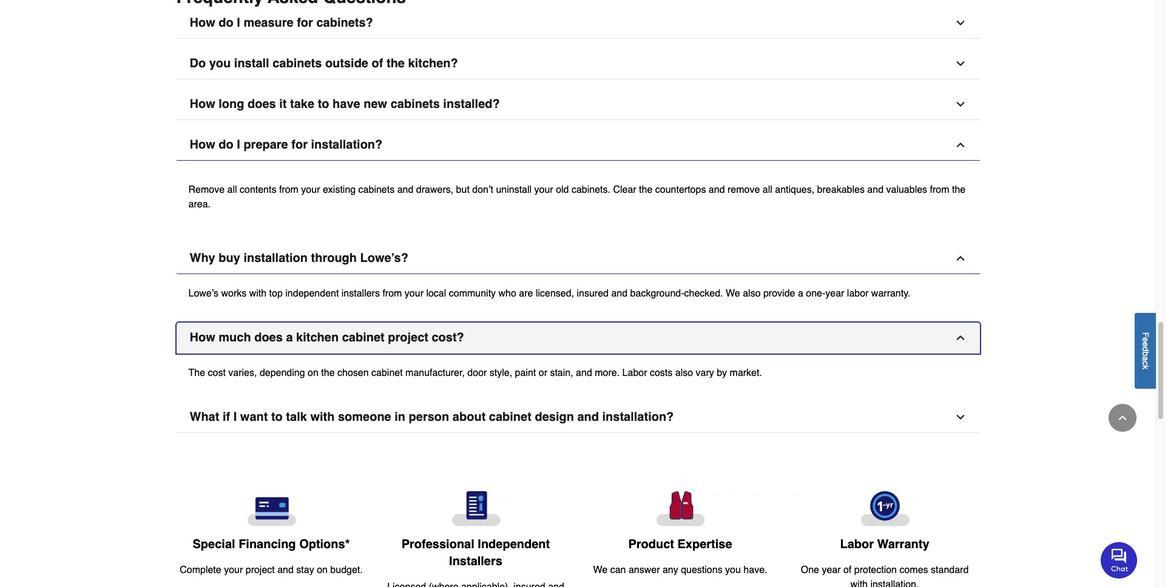 Task type: describe. For each thing, give the bounding box(es) containing it.
new
[[364, 97, 387, 111]]

existing
[[323, 185, 356, 195]]

what if i want to talk with someone in person about cabinet design and installation? button
[[176, 402, 980, 433]]

how long does it take to have new cabinets installed?
[[190, 97, 500, 111]]

insured
[[577, 288, 609, 299]]

kitchen?
[[408, 56, 458, 70]]

it
[[279, 97, 287, 111]]

market.
[[730, 368, 762, 379]]

1 vertical spatial cabinets
[[391, 97, 440, 111]]

measure
[[244, 16, 294, 30]]

one year of protection comes standard with installation.
[[801, 565, 969, 588]]

any
[[663, 565, 678, 576]]

installers
[[342, 288, 380, 299]]

protection
[[854, 565, 897, 576]]

and right stain,
[[576, 368, 592, 379]]

checked.
[[684, 288, 723, 299]]

labor warranty
[[840, 538, 930, 552]]

person
[[409, 410, 449, 424]]

options*
[[299, 538, 350, 552]]

special financing options*
[[193, 538, 350, 552]]

0 horizontal spatial we
[[593, 565, 608, 576]]

costs
[[650, 368, 673, 379]]

what
[[190, 410, 219, 424]]

cabinet inside button
[[489, 410, 532, 424]]

0 horizontal spatial installation?
[[311, 138, 383, 152]]

do you install cabinets outside of the kitchen? button
[[176, 49, 980, 80]]

about
[[453, 410, 486, 424]]

don't
[[472, 185, 493, 195]]

how for how long does it take to have new cabinets installed?
[[190, 97, 215, 111]]

and left stay
[[277, 565, 294, 576]]

professional
[[402, 538, 475, 552]]

comes
[[900, 565, 928, 576]]

chosen
[[337, 368, 369, 379]]

contents
[[240, 185, 276, 195]]

how much does a kitchen cabinet project cost? button
[[176, 323, 980, 354]]

uninstall
[[496, 185, 532, 195]]

paint
[[515, 368, 536, 379]]

professional independent installers
[[402, 538, 550, 569]]

if
[[223, 410, 230, 424]]

lowe's works with top independent installers from your local community who are licensed, insured and background-checked. we also provide a one-year labor warranty.
[[188, 288, 911, 299]]

does for much
[[254, 331, 283, 345]]

1 horizontal spatial you
[[725, 565, 741, 576]]

the inside button
[[387, 56, 405, 70]]

cost?
[[432, 331, 464, 345]]

lowe's
[[188, 288, 219, 299]]

chevron down image for what if i want to talk with someone in person about cabinet design and installation?
[[954, 412, 967, 424]]

1 horizontal spatial labor
[[840, 538, 874, 552]]

your down the special
[[224, 565, 243, 576]]

f e e d b a c k
[[1141, 332, 1151, 370]]

0 horizontal spatial project
[[246, 565, 275, 576]]

a inside button
[[1141, 356, 1151, 361]]

do for measure
[[219, 16, 234, 30]]

top
[[269, 288, 283, 299]]

and left drawers,
[[397, 185, 414, 195]]

b
[[1141, 352, 1151, 356]]

who
[[499, 288, 516, 299]]

a lowe's red vest icon. image
[[588, 492, 773, 527]]

design
[[535, 410, 574, 424]]

more.
[[595, 368, 620, 379]]

1 horizontal spatial installation?
[[602, 410, 674, 424]]

1 vertical spatial cabinet
[[371, 368, 403, 379]]

much
[[219, 331, 251, 345]]

special
[[193, 538, 235, 552]]

financing
[[239, 538, 296, 552]]

product
[[628, 538, 674, 552]]

how do i measure for cabinets? button
[[176, 8, 980, 39]]

expertise
[[678, 538, 732, 552]]

what if i want to talk with someone in person about cabinet design and installation?
[[190, 410, 674, 424]]

cabinets inside "remove all contents from your existing cabinets and drawers, but don't uninstall your old cabinets. clear the countertops and remove all antiques, breakables and valuables from the area."
[[358, 185, 395, 195]]

do for prepare
[[219, 138, 234, 152]]

kitchen
[[296, 331, 339, 345]]

cost
[[208, 368, 226, 379]]

d
[[1141, 347, 1151, 352]]

remove all contents from your existing cabinets and drawers, but don't uninstall your old cabinets. clear the countertops and remove all antiques, breakables and valuables from the area.
[[188, 185, 966, 210]]

1 vertical spatial to
[[271, 410, 283, 424]]

and left remove
[[709, 185, 725, 195]]

your left existing
[[301, 185, 320, 195]]

background-
[[630, 288, 684, 299]]

one
[[801, 565, 819, 576]]

warranty
[[877, 538, 930, 552]]

buy
[[219, 251, 240, 265]]

take
[[290, 97, 314, 111]]

the right clear on the right of page
[[639, 185, 653, 195]]

how do i measure for cabinets?
[[190, 16, 373, 30]]

budget.
[[330, 565, 363, 576]]

valuables
[[886, 185, 927, 195]]

a inside button
[[286, 331, 293, 345]]

project inside how much does a kitchen cabinet project cost? button
[[388, 331, 428, 345]]

stain,
[[550, 368, 573, 379]]

standard
[[931, 565, 969, 576]]

we can answer any questions you have.
[[593, 565, 768, 576]]

licensed,
[[536, 288, 574, 299]]

how for how do i measure for cabinets?
[[190, 16, 215, 30]]

c
[[1141, 361, 1151, 365]]

0 horizontal spatial with
[[249, 288, 267, 299]]

countertops
[[655, 185, 706, 195]]

chevron up image
[[954, 139, 967, 151]]

and left valuables
[[868, 185, 884, 195]]

answer
[[629, 565, 660, 576]]

your left old
[[534, 185, 553, 195]]

one-
[[806, 288, 826, 299]]

through
[[311, 251, 357, 265]]

remove
[[188, 185, 225, 195]]

cabinet inside button
[[342, 331, 385, 345]]

drawers,
[[416, 185, 453, 195]]

i for prepare
[[237, 138, 240, 152]]

2 horizontal spatial from
[[930, 185, 950, 195]]

have.
[[744, 565, 768, 576]]



Task type: locate. For each thing, give the bounding box(es) containing it.
door
[[468, 368, 487, 379]]

cabinets up take
[[273, 56, 322, 70]]

0 vertical spatial on
[[308, 368, 319, 379]]

product expertise
[[628, 538, 732, 552]]

local
[[426, 288, 446, 299]]

cabinets right existing
[[358, 185, 395, 195]]

does left it
[[248, 97, 276, 111]]

chevron up image inside scroll to top element
[[1117, 412, 1129, 424]]

0 vertical spatial do
[[219, 16, 234, 30]]

1 all from the left
[[227, 185, 237, 195]]

your left local
[[405, 288, 424, 299]]

long
[[219, 97, 244, 111]]

with down protection on the right
[[851, 580, 868, 588]]

with inside the one year of protection comes standard with installation.
[[851, 580, 868, 588]]

with for one
[[851, 580, 868, 588]]

1 vertical spatial labor
[[840, 538, 874, 552]]

1 vertical spatial does
[[254, 331, 283, 345]]

how up remove on the top left of page
[[190, 138, 215, 152]]

installed?
[[443, 97, 500, 111]]

do inside button
[[219, 138, 234, 152]]

installation
[[244, 251, 308, 265]]

from right installers
[[383, 288, 402, 299]]

of
[[372, 56, 383, 70], [844, 565, 852, 576]]

0 horizontal spatial from
[[279, 185, 299, 195]]

are
[[519, 288, 533, 299]]

vary
[[696, 368, 714, 379]]

does inside button
[[248, 97, 276, 111]]

installation? down costs
[[602, 410, 674, 424]]

2 vertical spatial with
[[851, 580, 868, 588]]

chevron down image
[[954, 58, 967, 70], [954, 412, 967, 424]]

1 vertical spatial year
[[822, 565, 841, 576]]

chevron up image inside how much does a kitchen cabinet project cost? button
[[954, 332, 967, 344]]

i inside button
[[237, 16, 240, 30]]

from right the contents
[[279, 185, 299, 195]]

0 vertical spatial for
[[297, 16, 313, 30]]

lowe's?
[[360, 251, 408, 265]]

of right outside
[[372, 56, 383, 70]]

on right stay
[[317, 565, 328, 576]]

2 chevron down image from the top
[[954, 412, 967, 424]]

2 vertical spatial a
[[1141, 356, 1151, 361]]

1 vertical spatial a
[[286, 331, 293, 345]]

1 chevron down image from the top
[[954, 17, 967, 29]]

why
[[190, 251, 215, 265]]

0 vertical spatial installation?
[[311, 138, 383, 152]]

prepare
[[244, 138, 288, 152]]

the down chevron up icon
[[952, 185, 966, 195]]

labor left costs
[[622, 368, 647, 379]]

year inside the one year of protection comes standard with installation.
[[822, 565, 841, 576]]

also left vary at bottom right
[[675, 368, 693, 379]]

1 vertical spatial for
[[292, 138, 308, 152]]

we right "checked."
[[726, 288, 740, 299]]

2 all from the left
[[763, 185, 773, 195]]

year
[[826, 288, 845, 299], [822, 565, 841, 576]]

remove
[[728, 185, 760, 195]]

for
[[297, 16, 313, 30], [292, 138, 308, 152]]

chevron up image for how much does a kitchen cabinet project cost?
[[954, 332, 967, 344]]

old
[[556, 185, 569, 195]]

does inside button
[[254, 331, 283, 345]]

e up b on the bottom
[[1141, 342, 1151, 347]]

1 how from the top
[[190, 16, 215, 30]]

with left top
[[249, 288, 267, 299]]

a blue 1-year labor warranty icon. image
[[792, 492, 978, 527]]

you right do
[[209, 56, 231, 70]]

the left chosen
[[321, 368, 335, 379]]

for inside "how do i measure for cabinets?" button
[[297, 16, 313, 30]]

also for how much does a kitchen cabinet project cost?
[[675, 368, 693, 379]]

all right remove on the top left of page
[[227, 185, 237, 195]]

1 vertical spatial also
[[675, 368, 693, 379]]

a left kitchen
[[286, 331, 293, 345]]

2 how from the top
[[190, 97, 215, 111]]

2 vertical spatial cabinets
[[358, 185, 395, 195]]

chat invite button image
[[1101, 542, 1138, 579]]

0 vertical spatial also
[[743, 288, 761, 299]]

0 vertical spatial we
[[726, 288, 740, 299]]

for for installation?
[[292, 138, 308, 152]]

you inside button
[[209, 56, 231, 70]]

0 horizontal spatial you
[[209, 56, 231, 70]]

cabinets right new
[[391, 97, 440, 111]]

year right one at the bottom right of page
[[822, 565, 841, 576]]

1 vertical spatial chevron up image
[[954, 332, 967, 344]]

provide
[[764, 288, 795, 299]]

breakables
[[817, 185, 865, 195]]

and right insured
[[611, 288, 628, 299]]

0 vertical spatial with
[[249, 288, 267, 299]]

with for what
[[310, 410, 335, 424]]

0 horizontal spatial of
[[372, 56, 383, 70]]

i right 'if'
[[234, 410, 237, 424]]

from right valuables
[[930, 185, 950, 195]]

1 vertical spatial we
[[593, 565, 608, 576]]

0 vertical spatial labor
[[622, 368, 647, 379]]

the left kitchen?
[[387, 56, 405, 70]]

installation? down have
[[311, 138, 383, 152]]

community
[[449, 288, 496, 299]]

1 vertical spatial chevron down image
[[954, 98, 967, 110]]

chevron up image inside why buy installation through lowe's? button
[[954, 253, 967, 265]]

a up k
[[1141, 356, 1151, 361]]

1 horizontal spatial of
[[844, 565, 852, 576]]

manufacturer,
[[405, 368, 465, 379]]

how for how do i prepare for installation?
[[190, 138, 215, 152]]

antiques,
[[775, 185, 815, 195]]

of left protection on the right
[[844, 565, 852, 576]]

independent
[[285, 288, 339, 299]]

clear
[[613, 185, 636, 195]]

also for why buy installation through lowe's?
[[743, 288, 761, 299]]

all right remove
[[763, 185, 773, 195]]

1 vertical spatial project
[[246, 565, 275, 576]]

0 vertical spatial of
[[372, 56, 383, 70]]

talk
[[286, 410, 307, 424]]

for right prepare
[[292, 138, 308, 152]]

do inside button
[[219, 16, 234, 30]]

0 vertical spatial to
[[318, 97, 329, 111]]

i left prepare
[[237, 138, 240, 152]]

of inside button
[[372, 56, 383, 70]]

e up 'd'
[[1141, 337, 1151, 342]]

1 horizontal spatial also
[[743, 288, 761, 299]]

chevron up image
[[954, 253, 967, 265], [954, 332, 967, 344], [1117, 412, 1129, 424]]

1 vertical spatial you
[[725, 565, 741, 576]]

0 horizontal spatial a
[[286, 331, 293, 345]]

year left labor
[[826, 288, 845, 299]]

1 vertical spatial chevron down image
[[954, 412, 967, 424]]

install
[[234, 56, 269, 70]]

outside
[[325, 56, 368, 70]]

0 horizontal spatial all
[[227, 185, 237, 195]]

can
[[610, 565, 626, 576]]

independent
[[478, 538, 550, 552]]

0 vertical spatial cabinets
[[273, 56, 322, 70]]

2 horizontal spatial with
[[851, 580, 868, 588]]

chevron down image for how do i measure for cabinets?
[[954, 17, 967, 29]]

chevron up image for why buy installation through lowe's?
[[954, 253, 967, 265]]

we left can
[[593, 565, 608, 576]]

the cost varies, depending on the chosen cabinet manufacturer, door style, paint or stain, and more. labor costs also vary by market.
[[188, 368, 762, 379]]

depending
[[260, 368, 305, 379]]

1 vertical spatial of
[[844, 565, 852, 576]]

how do i prepare for installation?
[[190, 138, 383, 152]]

1 vertical spatial do
[[219, 138, 234, 152]]

your
[[301, 185, 320, 195], [534, 185, 553, 195], [405, 288, 424, 299], [224, 565, 243, 576]]

stay
[[296, 565, 314, 576]]

does right much
[[254, 331, 283, 345]]

cabinets?
[[316, 16, 373, 30]]

and inside button
[[577, 410, 599, 424]]

area.
[[188, 199, 211, 210]]

i left measure
[[237, 16, 240, 30]]

to left talk
[[271, 410, 283, 424]]

2 horizontal spatial a
[[1141, 356, 1151, 361]]

do left prepare
[[219, 138, 234, 152]]

2 vertical spatial chevron up image
[[1117, 412, 1129, 424]]

i for want
[[234, 410, 237, 424]]

0 vertical spatial cabinet
[[342, 331, 385, 345]]

0 vertical spatial i
[[237, 16, 240, 30]]

complete
[[180, 565, 221, 576]]

how long does it take to have new cabinets installed? button
[[176, 89, 980, 120]]

1 horizontal spatial a
[[798, 288, 803, 299]]

cabinet right chosen
[[371, 368, 403, 379]]

how do i prepare for installation? button
[[176, 130, 980, 161]]

2 chevron down image from the top
[[954, 98, 967, 110]]

0 horizontal spatial also
[[675, 368, 693, 379]]

1 e from the top
[[1141, 337, 1151, 342]]

1 horizontal spatial with
[[310, 410, 335, 424]]

labor up protection on the right
[[840, 538, 874, 552]]

1 vertical spatial with
[[310, 410, 335, 424]]

1 horizontal spatial all
[[763, 185, 773, 195]]

cabinet right 'about'
[[489, 410, 532, 424]]

to right take
[[318, 97, 329, 111]]

chevron down image for do you install cabinets outside of the kitchen?
[[954, 58, 967, 70]]

the
[[188, 368, 205, 379]]

and right design
[[577, 410, 599, 424]]

project left cost?
[[388, 331, 428, 345]]

chevron down image
[[954, 17, 967, 29], [954, 98, 967, 110]]

how left much
[[190, 331, 215, 345]]

1 horizontal spatial we
[[726, 288, 740, 299]]

0 vertical spatial year
[[826, 288, 845, 299]]

do
[[219, 16, 234, 30], [219, 138, 234, 152]]

3 how from the top
[[190, 138, 215, 152]]

how up do
[[190, 16, 215, 30]]

with inside button
[[310, 410, 335, 424]]

for for cabinets?
[[297, 16, 313, 30]]

works
[[221, 288, 247, 299]]

labor
[[622, 368, 647, 379], [840, 538, 874, 552]]

of inside the one year of protection comes standard with installation.
[[844, 565, 852, 576]]

project down financing
[[246, 565, 275, 576]]

0 vertical spatial chevron up image
[[954, 253, 967, 265]]

0 vertical spatial project
[[388, 331, 428, 345]]

why buy installation through lowe's? button
[[176, 243, 980, 274]]

on right the depending
[[308, 368, 319, 379]]

0 vertical spatial chevron down image
[[954, 17, 967, 29]]

0 vertical spatial a
[[798, 288, 803, 299]]

on
[[308, 368, 319, 379], [317, 565, 328, 576]]

to
[[318, 97, 329, 111], [271, 410, 283, 424]]

2 e from the top
[[1141, 342, 1151, 347]]

a left one-
[[798, 288, 803, 299]]

1 vertical spatial installation?
[[602, 410, 674, 424]]

a dark blue credit card icon. image
[[179, 492, 364, 527]]

also left provide
[[743, 288, 761, 299]]

a dark blue background check icon. image
[[383, 492, 568, 527]]

1 vertical spatial i
[[237, 138, 240, 152]]

k
[[1141, 365, 1151, 370]]

complete your project and stay on budget.
[[180, 565, 363, 576]]

0 horizontal spatial labor
[[622, 368, 647, 379]]

1 do from the top
[[219, 16, 234, 30]]

f
[[1141, 332, 1151, 337]]

scroll to top element
[[1109, 404, 1137, 432]]

0 vertical spatial does
[[248, 97, 276, 111]]

0 horizontal spatial to
[[271, 410, 283, 424]]

i for measure
[[237, 16, 240, 30]]

you left have.
[[725, 565, 741, 576]]

1 chevron down image from the top
[[954, 58, 967, 70]]

have
[[333, 97, 360, 111]]

with right talk
[[310, 410, 335, 424]]

cabinet up chosen
[[342, 331, 385, 345]]

installers
[[449, 555, 503, 569]]

chevron down image inside "how do i measure for cabinets?" button
[[954, 17, 967, 29]]

4 how from the top
[[190, 331, 215, 345]]

want
[[240, 410, 268, 424]]

chevron down image inside what if i want to talk with someone in person about cabinet design and installation? button
[[954, 412, 967, 424]]

chevron down image for how long does it take to have new cabinets installed?
[[954, 98, 967, 110]]

2 do from the top
[[219, 138, 234, 152]]

how left the long
[[190, 97, 215, 111]]

also
[[743, 288, 761, 299], [675, 368, 693, 379]]

or
[[539, 368, 547, 379]]

someone
[[338, 410, 391, 424]]

chevron down image inside how long does it take to have new cabinets installed? button
[[954, 98, 967, 110]]

but
[[456, 185, 470, 195]]

questions
[[681, 565, 723, 576]]

1 horizontal spatial project
[[388, 331, 428, 345]]

and
[[397, 185, 414, 195], [709, 185, 725, 195], [868, 185, 884, 195], [611, 288, 628, 299], [576, 368, 592, 379], [577, 410, 599, 424], [277, 565, 294, 576]]

f e e d b a c k button
[[1135, 313, 1156, 389]]

0 vertical spatial you
[[209, 56, 231, 70]]

varies,
[[228, 368, 257, 379]]

do you install cabinets outside of the kitchen?
[[190, 56, 458, 70]]

how for how much does a kitchen cabinet project cost?
[[190, 331, 215, 345]]

do left measure
[[219, 16, 234, 30]]

1 horizontal spatial to
[[318, 97, 329, 111]]

2 vertical spatial i
[[234, 410, 237, 424]]

does for long
[[248, 97, 276, 111]]

cabinets.
[[572, 185, 611, 195]]

1 horizontal spatial from
[[383, 288, 402, 299]]

1 vertical spatial on
[[317, 565, 328, 576]]

chevron down image inside do you install cabinets outside of the kitchen? button
[[954, 58, 967, 70]]

for right measure
[[297, 16, 313, 30]]

for inside 'how do i prepare for installation?' button
[[292, 138, 308, 152]]

0 vertical spatial chevron down image
[[954, 58, 967, 70]]

2 vertical spatial cabinet
[[489, 410, 532, 424]]

how
[[190, 16, 215, 30], [190, 97, 215, 111], [190, 138, 215, 152], [190, 331, 215, 345]]

does
[[248, 97, 276, 111], [254, 331, 283, 345]]



Task type: vqa. For each thing, say whether or not it's contained in the screenshot.
increase on the bottom left of page
no



